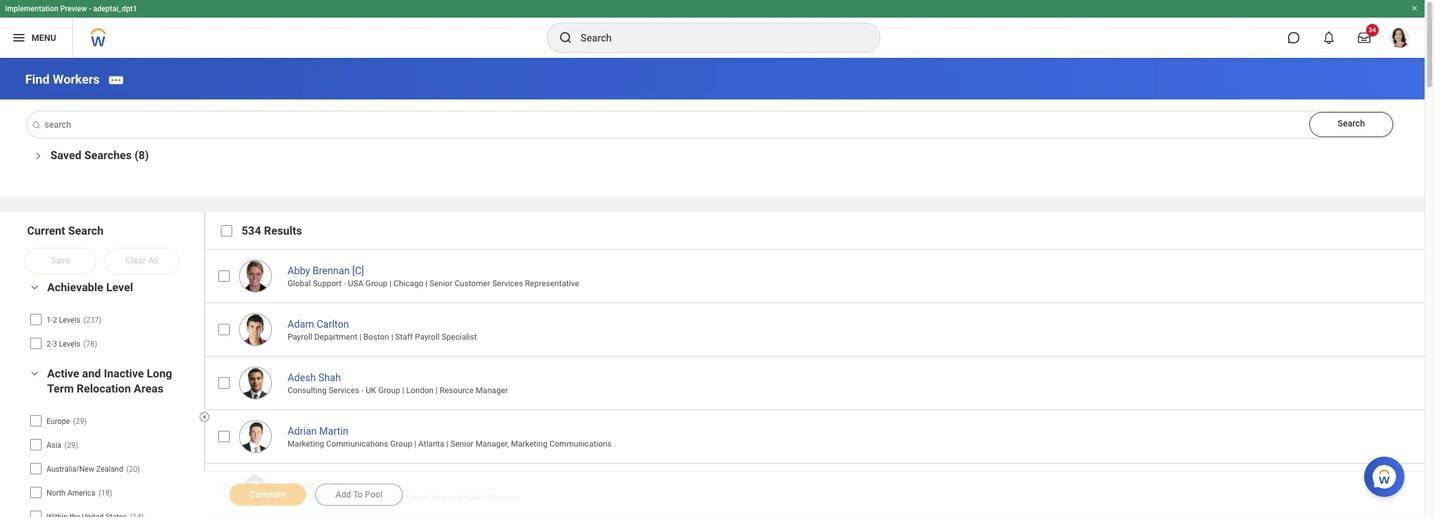 Task type: vqa. For each thing, say whether or not it's contained in the screenshot.


Task type: locate. For each thing, give the bounding box(es) containing it.
europe
[[47, 417, 70, 426]]

uk
[[366, 386, 376, 395]]

sales
[[307, 493, 327, 502], [465, 493, 485, 502]]

group for aesha pillay
[[357, 493, 379, 502]]

carlton
[[317, 318, 349, 330]]

saved searches (8) button
[[50, 148, 149, 162]]

group inside abby brennan [c] list item
[[366, 279, 388, 288]]

| left cape
[[381, 493, 383, 502]]

adam carlton link
[[288, 316, 349, 330]]

inactive
[[104, 367, 144, 380]]

Find Workers text field
[[27, 111, 1394, 138]]

1 vertical spatial manager
[[487, 493, 519, 502]]

aesha pillay list item
[[205, 463, 1435, 517]]

find
[[25, 72, 50, 87]]

1 vertical spatial search
[[68, 224, 104, 237]]

0 vertical spatial levels
[[59, 316, 80, 325]]

payroll down adam
[[288, 332, 312, 342]]

(29) for asia
[[64, 441, 78, 450]]

1 horizontal spatial communications
[[550, 440, 612, 449]]

term
[[47, 382, 74, 395]]

achievable level button
[[47, 281, 133, 294]]

Search search field
[[25, 111, 1394, 138]]

marketing
[[288, 440, 324, 449], [511, 440, 548, 449]]

- inside menu banner
[[89, 4, 91, 13]]

payroll right staff
[[415, 332, 440, 342]]

2
[[53, 316, 57, 325]]

1 horizontal spatial search
[[1338, 118, 1366, 128]]

adam carlton
[[288, 318, 349, 330]]

resource
[[440, 386, 474, 395]]

0 horizontal spatial payroll
[[288, 332, 312, 342]]

0 vertical spatial senior
[[430, 279, 453, 288]]

global
[[288, 279, 311, 288]]

group for adesh shah
[[378, 386, 400, 395]]

chevron down image left achievable
[[27, 283, 42, 292]]

levels right 2
[[59, 316, 80, 325]]

(29)
[[73, 417, 87, 426], [64, 441, 78, 450]]

- down pillay
[[329, 493, 331, 502]]

search button
[[1310, 112, 1394, 137]]

group right "emea" on the left
[[357, 493, 379, 502]]

specialist
[[442, 332, 477, 342]]

services
[[492, 279, 523, 288], [329, 386, 360, 395]]

senior left "manager,"
[[451, 440, 474, 449]]

- left usa
[[344, 279, 346, 288]]

(29) right europe
[[73, 417, 87, 426]]

0 horizontal spatial search
[[68, 224, 104, 237]]

| right atlanta
[[447, 440, 449, 449]]

| right "london"
[[436, 386, 438, 395]]

achievable level
[[47, 281, 133, 294]]

(237)
[[83, 316, 101, 325]]

chevron down image left saved on the left top of the page
[[30, 148, 43, 163]]

adam carlton list item
[[205, 303, 1435, 356]]

filter search field
[[25, 223, 206, 517]]

0 vertical spatial manager
[[476, 386, 508, 395]]

justify image
[[11, 30, 26, 45]]

senior
[[430, 279, 453, 288], [451, 440, 474, 449]]

list item
[[205, 517, 1435, 517]]

support
[[313, 279, 342, 288]]

level
[[106, 281, 133, 294]]

levels right 3 in the bottom of the page
[[59, 340, 80, 349]]

- inside the aesha pillay list item
[[329, 493, 331, 502]]

2 levels from the top
[[59, 340, 80, 349]]

senior left customer
[[430, 279, 453, 288]]

1 vertical spatial chevron down image
[[27, 283, 42, 292]]

services down shah at the left of the page
[[329, 386, 360, 395]]

-
[[89, 4, 91, 13], [344, 279, 346, 288], [362, 386, 364, 395], [329, 493, 331, 502]]

1 horizontal spatial services
[[492, 279, 523, 288]]

field sales - emea group   |   cape town   |   regional sales manager
[[288, 493, 519, 502]]

adam
[[288, 318, 314, 330]]

payroll
[[288, 332, 312, 342], [415, 332, 440, 342]]

find workers element
[[25, 72, 100, 87]]

emea
[[333, 493, 355, 502]]

34 button
[[1351, 24, 1379, 52]]

0 vertical spatial services
[[492, 279, 523, 288]]

1-2 levels
[[47, 316, 80, 325]]

1 vertical spatial levels
[[59, 340, 80, 349]]

adesh shah
[[288, 372, 341, 384]]

group right uk
[[378, 386, 400, 395]]

menu button
[[0, 18, 73, 58]]

abby brennan [c]
[[288, 265, 364, 277]]

group left atlanta
[[390, 440, 412, 449]]

| right chicago
[[426, 279, 428, 288]]

search
[[1338, 118, 1366, 128], [68, 224, 104, 237]]

long
[[147, 367, 172, 380]]

search image
[[558, 30, 573, 45]]

searches
[[84, 148, 132, 162]]

(29) right asia
[[64, 441, 78, 450]]

1 horizontal spatial marketing
[[511, 440, 548, 449]]

0 horizontal spatial marketing
[[288, 440, 324, 449]]

sales down 'aesha pillay'
[[307, 493, 327, 502]]

0 vertical spatial search
[[1338, 118, 1366, 128]]

3
[[53, 340, 57, 349]]

levels for 1-2 levels
[[59, 316, 80, 325]]

- right preview
[[89, 4, 91, 13]]

| left "london"
[[402, 386, 404, 395]]

0 vertical spatial chevron down image
[[30, 148, 43, 163]]

manager right resource
[[476, 386, 508, 395]]

chevron down image for achievable level
[[27, 283, 42, 292]]

| right town
[[428, 493, 430, 502]]

(29) for europe
[[73, 417, 87, 426]]

north america
[[47, 489, 95, 498]]

close environment banner image
[[1411, 4, 1419, 12]]

group inside adrian martin list item
[[390, 440, 412, 449]]

1 vertical spatial senior
[[451, 440, 474, 449]]

results
[[264, 224, 302, 237]]

adrian martin link
[[288, 423, 349, 437]]

- left uk
[[362, 386, 364, 395]]

active and inactive long term relocation areas group
[[25, 366, 198, 517]]

boston
[[364, 332, 389, 342]]

services right customer
[[492, 279, 523, 288]]

find workers main content
[[0, 58, 1435, 517]]

- for abby brennan [c]
[[344, 279, 346, 288]]

sales right regional
[[465, 493, 485, 502]]

chevron down image
[[30, 148, 43, 163], [27, 283, 42, 292]]

0 horizontal spatial services
[[329, 386, 360, 395]]

- for aesha pillay
[[329, 493, 331, 502]]

adrian martin
[[288, 425, 349, 437]]

achievable level tree
[[30, 309, 194, 354]]

find workers
[[25, 72, 100, 87]]

abby brennan [c] list item
[[205, 249, 1435, 303]]

1 levels from the top
[[59, 316, 80, 325]]

1 vertical spatial services
[[329, 386, 360, 395]]

group inside the aesha pillay list item
[[357, 493, 379, 502]]

marketing right "manager,"
[[511, 440, 548, 449]]

aesha
[[288, 479, 316, 491]]

group
[[366, 279, 388, 288], [378, 386, 400, 395], [390, 440, 412, 449], [357, 493, 379, 502]]

|
[[390, 279, 392, 288], [426, 279, 428, 288], [360, 332, 362, 342], [391, 332, 393, 342], [402, 386, 404, 395], [436, 386, 438, 395], [414, 440, 416, 449], [447, 440, 449, 449], [381, 493, 383, 502], [428, 493, 430, 502]]

0 vertical spatial (29)
[[73, 417, 87, 426]]

current search
[[27, 224, 104, 237]]

pillay
[[318, 479, 342, 491]]

chicago
[[394, 279, 424, 288]]

menu banner
[[0, 0, 1425, 58]]

active and inactive long term relocation areas tree
[[30, 410, 194, 517]]

1 horizontal spatial payroll
[[415, 332, 440, 342]]

| left boston at the left
[[360, 332, 362, 342]]

group right usa
[[366, 279, 388, 288]]

levels
[[59, 316, 80, 325], [59, 340, 80, 349]]

representative
[[525, 279, 579, 288]]

levels for 2-3 levels
[[59, 340, 80, 349]]

communications
[[326, 440, 388, 449], [550, 440, 612, 449]]

preview
[[60, 4, 87, 13]]

2 payroll from the left
[[415, 332, 440, 342]]

adesh shah link
[[288, 369, 341, 384]]

1 horizontal spatial sales
[[465, 493, 485, 502]]

0 horizontal spatial communications
[[326, 440, 388, 449]]

- inside adesh shah list item
[[362, 386, 364, 395]]

achievable level group
[[25, 280, 198, 357]]

consulting
[[288, 386, 327, 395]]

marketing down adrian
[[288, 440, 324, 449]]

1 sales from the left
[[307, 493, 327, 502]]

brennan
[[313, 265, 350, 277]]

(78)
[[83, 340, 97, 349]]

2 communications from the left
[[550, 440, 612, 449]]

- inside abby brennan [c] list item
[[344, 279, 346, 288]]

list item inside find workers main content
[[205, 517, 1435, 517]]

1 vertical spatial (29)
[[64, 441, 78, 450]]

0 horizontal spatial sales
[[307, 493, 327, 502]]

adesh
[[288, 372, 316, 384]]

manager down "manager,"
[[487, 493, 519, 502]]

| left atlanta
[[414, 440, 416, 449]]

adeptai_dpt1
[[93, 4, 137, 13]]

chevron down image inside achievable level group
[[27, 283, 42, 292]]

field
[[288, 493, 305, 502]]

group inside adesh shah list item
[[378, 386, 400, 395]]



Task type: describe. For each thing, give the bounding box(es) containing it.
consulting services - uk group   |   london   |   resource manager
[[288, 386, 508, 395]]

relocation
[[77, 382, 131, 395]]

australia/new
[[47, 465, 94, 474]]

customer
[[455, 279, 490, 288]]

services inside adesh shah list item
[[329, 386, 360, 395]]

2-
[[47, 340, 53, 349]]

1 marketing from the left
[[288, 440, 324, 449]]

abby
[[288, 265, 310, 277]]

north
[[47, 489, 66, 498]]

areas
[[134, 382, 163, 395]]

global support - usa group   |   chicago   |   senior customer services representative
[[288, 279, 579, 288]]

payroll department   |   boston   |   staff payroll specialist
[[288, 332, 477, 342]]

adrian
[[288, 425, 317, 437]]

| left staff
[[391, 332, 393, 342]]

search inside button
[[1338, 118, 1366, 128]]

active and inactive long term relocation areas
[[47, 367, 172, 395]]

usa
[[348, 279, 364, 288]]

active and inactive long term relocation areas button
[[47, 367, 172, 395]]

london
[[406, 386, 434, 395]]

1 communications from the left
[[326, 440, 388, 449]]

(18)
[[99, 489, 112, 498]]

saved searches (8)
[[50, 148, 149, 162]]

shah
[[319, 372, 341, 384]]

senior inside abby brennan [c] list item
[[430, 279, 453, 288]]

implementation preview -   adeptai_dpt1
[[5, 4, 137, 13]]

workers
[[53, 72, 100, 87]]

534 results
[[242, 224, 302, 237]]

1 payroll from the left
[[288, 332, 312, 342]]

america
[[67, 489, 95, 498]]

achievable
[[47, 281, 103, 294]]

town
[[406, 493, 426, 502]]

services inside abby brennan [c] list item
[[492, 279, 523, 288]]

(20)
[[126, 465, 140, 474]]

adrian martin list item
[[205, 410, 1435, 463]]

34
[[1369, 26, 1377, 33]]

martin
[[319, 425, 349, 437]]

(8)
[[135, 148, 149, 162]]

profile logan mcneil image
[[1390, 28, 1410, 50]]

search inside the filter search box
[[68, 224, 104, 237]]

implementation
[[5, 4, 58, 13]]

department
[[314, 332, 358, 342]]

staff
[[395, 332, 413, 342]]

manager inside adesh shah list item
[[476, 386, 508, 395]]

search image
[[31, 120, 41, 130]]

inbox large image
[[1359, 31, 1371, 44]]

marketing communications group   |   atlanta   |   senior manager, marketing communications
[[288, 440, 612, 449]]

current
[[27, 224, 65, 237]]

2 sales from the left
[[465, 493, 485, 502]]

asia
[[47, 441, 61, 450]]

| left chicago
[[390, 279, 392, 288]]

aesha pillay link
[[288, 476, 342, 491]]

2-3 levels
[[47, 340, 80, 349]]

[c]
[[352, 265, 364, 277]]

saved
[[50, 148, 81, 162]]

group for abby brennan [c]
[[366, 279, 388, 288]]

zealand
[[96, 465, 123, 474]]

manager,
[[476, 440, 509, 449]]

notifications large image
[[1323, 31, 1336, 44]]

abby brennan [c] link
[[288, 262, 364, 277]]

2 marketing from the left
[[511, 440, 548, 449]]

1-
[[47, 316, 53, 325]]

chevron down image
[[27, 369, 42, 378]]

australia/new zealand
[[47, 465, 123, 474]]

menu
[[31, 32, 56, 43]]

aesha pillay
[[288, 479, 342, 491]]

and
[[82, 367, 101, 380]]

regional
[[432, 493, 463, 502]]

cape
[[385, 493, 404, 502]]

Search Workday  search field
[[581, 24, 854, 52]]

chevron down image for saved searches (8)
[[30, 148, 43, 163]]

adesh shah list item
[[205, 356, 1435, 410]]

534
[[242, 224, 261, 237]]

manager inside the aesha pillay list item
[[487, 493, 519, 502]]

active
[[47, 367, 79, 380]]

atlanta
[[419, 440, 445, 449]]

- for adesh shah
[[362, 386, 364, 395]]

senior inside adrian martin list item
[[451, 440, 474, 449]]



